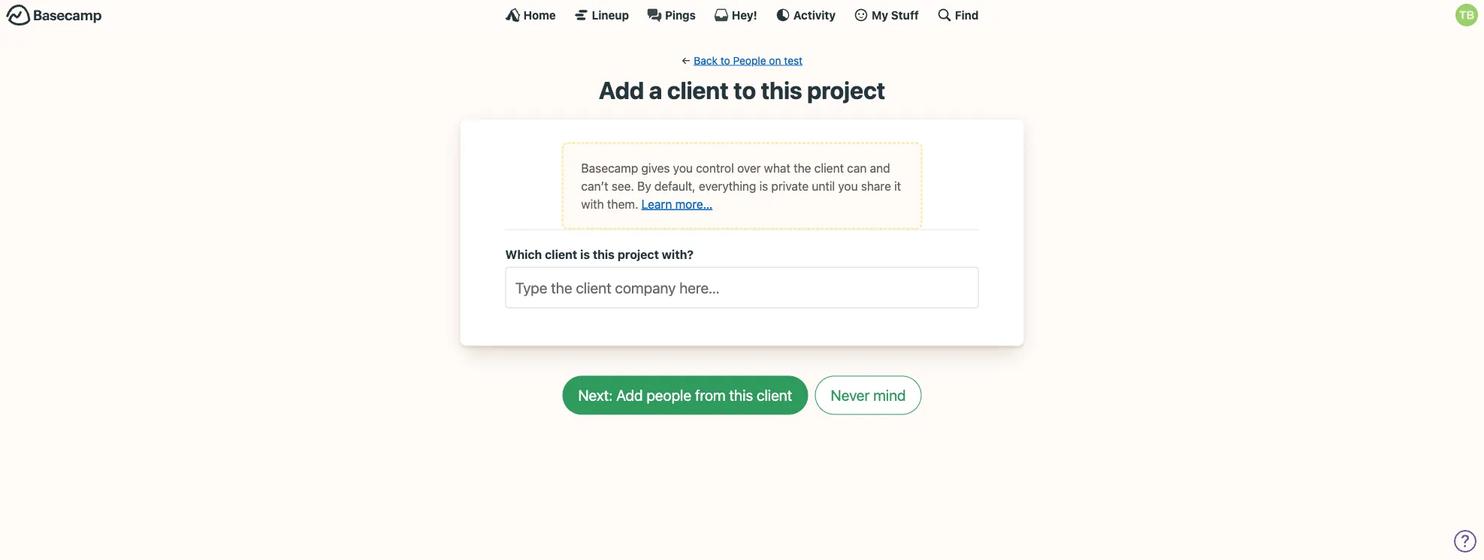 Task type: vqa. For each thing, say whether or not it's contained in the screenshot.
the right project
yes



Task type: describe. For each thing, give the bounding box(es) containing it.
main element
[[0, 0, 1484, 29]]

default,
[[654, 179, 696, 193]]

can't
[[581, 179, 608, 193]]

my stuff button
[[854, 8, 919, 23]]

back
[[694, 54, 718, 67]]

by
[[637, 179, 651, 193]]

hey!
[[732, 8, 757, 21]]

← back to people on test
[[681, 54, 803, 67]]

a
[[649, 76, 662, 104]]

0 vertical spatial to
[[720, 54, 730, 67]]

find button
[[937, 8, 979, 23]]

Which client is this project with? text field
[[514, 275, 970, 300]]

my
[[872, 8, 888, 21]]

add a client to this project
[[599, 76, 885, 104]]

can
[[847, 161, 867, 175]]

is inside basecamp gives you control over what the client can and can't see. by default, everything is private until you share it with them.
[[759, 179, 768, 193]]

more…
[[675, 197, 713, 211]]

learn more…
[[641, 197, 713, 211]]

mind
[[873, 387, 906, 404]]

lineup
[[592, 8, 629, 21]]

home
[[523, 8, 556, 21]]

with
[[581, 197, 604, 211]]

which client is this project with?
[[505, 247, 694, 261]]

never mind link
[[815, 376, 922, 415]]

with?
[[662, 247, 694, 261]]

activity link
[[775, 8, 836, 23]]

hey! button
[[714, 8, 757, 23]]

1 horizontal spatial to
[[733, 76, 756, 104]]

switch accounts image
[[6, 4, 102, 27]]

tim burton image
[[1456, 4, 1478, 26]]

back to people on test link
[[694, 54, 803, 67]]

1 horizontal spatial client
[[667, 76, 729, 104]]



Task type: locate. For each thing, give the bounding box(es) containing it.
project
[[807, 76, 885, 104], [618, 247, 659, 261]]

basecamp gives you control over what the client can and can't see. by default, everything is private until you share it with them.
[[581, 161, 901, 211]]

you up default,
[[673, 161, 693, 175]]

private
[[771, 179, 809, 193]]

is
[[759, 179, 768, 193], [580, 247, 590, 261]]

0 vertical spatial you
[[673, 161, 693, 175]]

people
[[733, 54, 766, 67]]

them.
[[607, 197, 638, 211]]

you
[[673, 161, 693, 175], [838, 179, 858, 193]]

and
[[870, 161, 890, 175]]

client right which
[[545, 247, 577, 261]]

2 horizontal spatial client
[[814, 161, 844, 175]]

this down on
[[761, 76, 802, 104]]

over
[[737, 161, 761, 175]]

it
[[894, 179, 901, 193]]

everything
[[699, 179, 756, 193]]

1 vertical spatial is
[[580, 247, 590, 261]]

learn
[[641, 197, 672, 211]]

client down the back
[[667, 76, 729, 104]]

None submit
[[562, 376, 808, 415]]

test
[[784, 54, 803, 67]]

learn more… link
[[641, 197, 713, 211]]

0 vertical spatial project
[[807, 76, 885, 104]]

1 vertical spatial client
[[814, 161, 844, 175]]

this down 'with'
[[593, 247, 615, 261]]

lineup link
[[574, 8, 629, 23]]

is down 'with'
[[580, 247, 590, 261]]

never
[[831, 387, 870, 404]]

0 vertical spatial client
[[667, 76, 729, 104]]

0 horizontal spatial you
[[673, 161, 693, 175]]

basecamp
[[581, 161, 638, 175]]

0 horizontal spatial is
[[580, 247, 590, 261]]

client inside basecamp gives you control over what the client can and can't see. by default, everything is private until you share it with them.
[[814, 161, 844, 175]]

1 vertical spatial you
[[838, 179, 858, 193]]

0 vertical spatial this
[[761, 76, 802, 104]]

0 horizontal spatial project
[[618, 247, 659, 261]]

0 horizontal spatial to
[[720, 54, 730, 67]]

1 horizontal spatial this
[[761, 76, 802, 104]]

my stuff
[[872, 8, 919, 21]]

which
[[505, 247, 542, 261]]

add
[[599, 76, 644, 104]]

1 vertical spatial to
[[733, 76, 756, 104]]

control
[[696, 161, 734, 175]]

gives
[[641, 161, 670, 175]]

the
[[794, 161, 811, 175]]

never mind
[[831, 387, 906, 404]]

to
[[720, 54, 730, 67], [733, 76, 756, 104]]

share
[[861, 179, 891, 193]]

client up until at the right of page
[[814, 161, 844, 175]]

see.
[[612, 179, 634, 193]]

until
[[812, 179, 835, 193]]

1 vertical spatial this
[[593, 247, 615, 261]]

activity
[[793, 8, 836, 21]]

0 vertical spatial is
[[759, 179, 768, 193]]

home link
[[505, 8, 556, 23]]

pings
[[665, 8, 696, 21]]

1 horizontal spatial project
[[807, 76, 885, 104]]

1 horizontal spatial you
[[838, 179, 858, 193]]

this
[[761, 76, 802, 104], [593, 247, 615, 261]]

find
[[955, 8, 979, 21]]

1 vertical spatial project
[[618, 247, 659, 261]]

0 horizontal spatial client
[[545, 247, 577, 261]]

2 vertical spatial client
[[545, 247, 577, 261]]

1 horizontal spatial is
[[759, 179, 768, 193]]

stuff
[[891, 8, 919, 21]]

←
[[681, 54, 691, 67]]

pings button
[[647, 8, 696, 23]]

client
[[667, 76, 729, 104], [814, 161, 844, 175], [545, 247, 577, 261]]

to right the back
[[720, 54, 730, 67]]

is down what
[[759, 179, 768, 193]]

to down ← back to people on test
[[733, 76, 756, 104]]

what
[[764, 161, 790, 175]]

you down can on the right top
[[838, 179, 858, 193]]

on
[[769, 54, 781, 67]]

0 horizontal spatial this
[[593, 247, 615, 261]]



